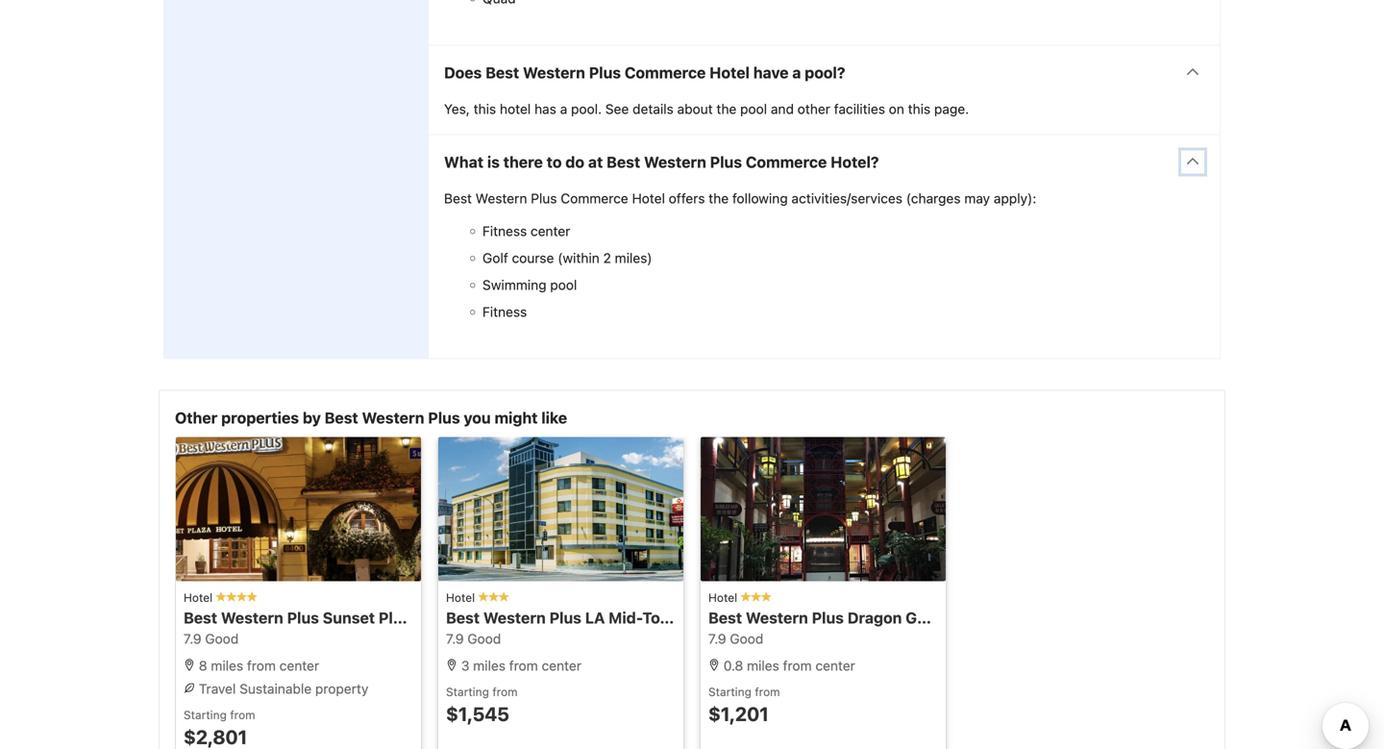 Task type: describe. For each thing, give the bounding box(es) containing it.
$1,545
[[446, 702, 510, 725]]

other
[[798, 101, 831, 117]]

sustainable
[[240, 681, 312, 697]]

1 vertical spatial pool
[[550, 277, 577, 293]]

is
[[487, 153, 500, 171]]

yes, this hotel has a pool. see details about the pool and other facilities on this page.
[[444, 101, 969, 117]]

plus up best western plus commerce hotel offers the following activities/services (charges may apply):
[[710, 153, 742, 171]]

about
[[677, 101, 713, 117]]

(charges
[[906, 190, 961, 206]]

8
[[199, 658, 207, 673]]

$1,201
[[709, 702, 769, 725]]

pool.
[[571, 101, 602, 117]]

best western plus commerce hotel offers the following activities/services (charges may apply):
[[444, 190, 1037, 206]]

2 this from the left
[[908, 101, 931, 117]]

1 miles from the left
[[211, 658, 243, 673]]

what
[[444, 153, 484, 171]]

starting for $1,201
[[709, 685, 752, 698]]

page.
[[935, 101, 969, 117]]

swimming
[[483, 277, 547, 293]]

best inside does best western plus commerce hotel have a pool? dropdown button
[[486, 63, 519, 82]]

pool?
[[805, 63, 846, 82]]

other
[[175, 409, 218, 427]]

western inside best western plus sunset plaza hotel 7.9 good
[[221, 609, 283, 627]]

starting from $1,545
[[446, 685, 518, 725]]

center for best western plus sunset plaza hotel
[[280, 658, 319, 673]]

accordion control element
[[428, 0, 1221, 359]]

plus up fitness center at left
[[531, 190, 557, 206]]

8 miles from center
[[195, 658, 319, 673]]

1 vertical spatial the
[[709, 190, 729, 206]]

plus inside best western plus dragon gate inn 7.9 good
[[812, 609, 844, 627]]

0.8
[[724, 658, 744, 673]]

commerce inside does best western plus commerce hotel have a pool? dropdown button
[[625, 63, 706, 82]]

there
[[504, 153, 543, 171]]

starting for $1,545
[[446, 685, 489, 698]]

hotel?
[[831, 153, 879, 171]]

from inside starting from $1,545
[[493, 685, 518, 698]]

does best western plus commerce hotel have a pool?
[[444, 63, 846, 82]]

hotel
[[500, 101, 531, 117]]

plus inside best western plus la mid-town hotel 7.9 good
[[550, 609, 582, 627]]

starting from $2,801
[[184, 708, 255, 748]]

$2,801
[[184, 725, 247, 748]]

best inside best western plus la mid-town hotel 7.9 good
[[446, 609, 480, 627]]

miles for $1,545
[[473, 658, 506, 673]]

western down is
[[476, 190, 527, 206]]

has
[[535, 101, 557, 117]]

fitness for fitness center
[[483, 223, 527, 239]]

from up sustainable
[[247, 658, 276, 673]]

center for best western plus la mid-town hotel
[[542, 658, 582, 673]]

hotel inside dropdown button
[[710, 63, 750, 82]]

travel sustainable property
[[195, 681, 369, 697]]

from up starting from $1,545
[[509, 658, 538, 673]]

activities/services
[[792, 190, 903, 206]]

miles)
[[615, 250, 652, 266]]

at
[[588, 153, 603, 171]]

plus left you
[[428, 409, 460, 427]]

plus up "see"
[[589, 63, 621, 82]]

hotel inside best western plus la mid-town hotel 7.9 good
[[686, 609, 726, 627]]

like
[[542, 409, 567, 427]]

sunset
[[323, 609, 375, 627]]

to
[[547, 153, 562, 171]]

does
[[444, 63, 482, 82]]

from down best western plus dragon gate inn 7.9 good
[[783, 658, 812, 673]]

starting for $2,801
[[184, 708, 227, 722]]

course
[[512, 250, 554, 266]]

offers
[[669, 190, 705, 206]]

western right by
[[362, 409, 424, 427]]

see
[[606, 101, 629, 117]]

dragon
[[848, 609, 902, 627]]

may
[[965, 190, 990, 206]]

on
[[889, 101, 905, 117]]

4 stars image
[[216, 592, 257, 602]]

fitness for fitness
[[483, 304, 527, 320]]

and
[[771, 101, 794, 117]]



Task type: locate. For each thing, give the bounding box(es) containing it.
this right yes,
[[474, 101, 496, 117]]

best up hotel
[[486, 63, 519, 82]]

best western plus la mid-town hotel 7.9 good
[[446, 609, 726, 647]]

travel
[[199, 681, 236, 697]]

best western plus sunset plaza hotel 7.9 good
[[184, 609, 463, 647]]

western inside best western plus la mid-town hotel 7.9 good
[[484, 609, 546, 627]]

0 horizontal spatial 3 stars image
[[478, 592, 509, 602]]

details
[[633, 101, 674, 117]]

hotel left offers
[[632, 190, 665, 206]]

gate
[[906, 609, 941, 627]]

fitness up "golf" at left
[[483, 223, 527, 239]]

miles right 8
[[211, 658, 243, 673]]

7.9 good up 8
[[184, 631, 239, 647]]

town
[[643, 609, 682, 627]]

1 vertical spatial commerce
[[746, 153, 827, 171]]

best inside best western plus sunset plaza hotel 7.9 good
[[184, 609, 217, 627]]

2 7.9 good from the left
[[446, 631, 501, 647]]

2 miles from the left
[[473, 658, 506, 673]]

western up has
[[523, 63, 586, 82]]

best right at
[[607, 153, 641, 171]]

0 vertical spatial pool
[[741, 101, 767, 117]]

commerce inside the what is there to do at best western plus commerce hotel? dropdown button
[[746, 153, 827, 171]]

0 vertical spatial a
[[793, 63, 801, 82]]

western down 4 stars icon
[[221, 609, 283, 627]]

apply):
[[994, 190, 1037, 206]]

1 horizontal spatial this
[[908, 101, 931, 117]]

from inside starting from $1,201
[[755, 685, 780, 698]]

best down 4 stars icon
[[184, 609, 217, 627]]

0 horizontal spatial miles
[[211, 658, 243, 673]]

from down 0.8 miles from center
[[755, 685, 780, 698]]

2 horizontal spatial 7.9 good
[[709, 631, 764, 647]]

miles for $1,201
[[747, 658, 780, 673]]

commerce down at
[[561, 190, 629, 206]]

best western plus dragon gate inn 7.9 good
[[709, 609, 968, 647]]

3 stars image up 3 miles from center
[[478, 592, 509, 602]]

plaza
[[379, 609, 419, 627]]

hotel
[[710, 63, 750, 82], [632, 190, 665, 206], [184, 591, 216, 604], [446, 591, 478, 604], [709, 591, 741, 604], [423, 609, 463, 627], [686, 609, 726, 627]]

0 horizontal spatial pool
[[550, 277, 577, 293]]

starting up "$2,801"
[[184, 708, 227, 722]]

from inside starting from $2,801
[[230, 708, 255, 722]]

1 3 stars image from the left
[[478, 592, 509, 602]]

2 horizontal spatial miles
[[747, 658, 780, 673]]

pool left and
[[741, 101, 767, 117]]

have
[[754, 63, 789, 82]]

starting inside starting from $1,201
[[709, 685, 752, 698]]

from down 3 miles from center
[[493, 685, 518, 698]]

the
[[717, 101, 737, 117], [709, 190, 729, 206]]

what is there to do at best western plus commerce hotel?
[[444, 153, 879, 171]]

1 vertical spatial a
[[560, 101, 568, 117]]

you
[[464, 409, 491, 427]]

hotel up 8
[[184, 591, 216, 604]]

best
[[486, 63, 519, 82], [607, 153, 641, 171], [444, 190, 472, 206], [325, 409, 358, 427], [184, 609, 217, 627], [446, 609, 480, 627], [709, 609, 742, 627]]

2 horizontal spatial starting
[[709, 685, 752, 698]]

this right on
[[908, 101, 931, 117]]

starting inside starting from $1,545
[[446, 685, 489, 698]]

7.9 good inside best western plus sunset plaza hotel 7.9 good
[[184, 631, 239, 647]]

a
[[793, 63, 801, 82], [560, 101, 568, 117]]

hotel inside best western plus sunset plaza hotel 7.9 good
[[423, 609, 463, 627]]

2
[[603, 250, 611, 266]]

pool
[[741, 101, 767, 117], [550, 277, 577, 293]]

0 horizontal spatial a
[[560, 101, 568, 117]]

might
[[495, 409, 538, 427]]

the right about
[[717, 101, 737, 117]]

hotel up 0.8
[[709, 591, 741, 604]]

properties
[[221, 409, 299, 427]]

the right offers
[[709, 190, 729, 206]]

1 horizontal spatial a
[[793, 63, 801, 82]]

2 fitness from the top
[[483, 304, 527, 320]]

center inside accordion control element
[[531, 223, 571, 239]]

1 horizontal spatial pool
[[741, 101, 767, 117]]

0 horizontal spatial 7.9 good
[[184, 631, 239, 647]]

western inside best western plus dragon gate inn 7.9 good
[[746, 609, 808, 627]]

hotel up 3
[[446, 591, 478, 604]]

western inside does best western plus commerce hotel have a pool? dropdown button
[[523, 63, 586, 82]]

best up 3
[[446, 609, 480, 627]]

1 horizontal spatial miles
[[473, 658, 506, 673]]

center
[[531, 223, 571, 239], [280, 658, 319, 673], [542, 658, 582, 673], [816, 658, 856, 673]]

7.9 good for best western plus dragon gate inn
[[709, 631, 764, 647]]

center up travel sustainable property
[[280, 658, 319, 673]]

following
[[733, 190, 788, 206]]

7.9 good
[[184, 631, 239, 647], [446, 631, 501, 647], [709, 631, 764, 647]]

2 vertical spatial commerce
[[561, 190, 629, 206]]

western up 0.8 miles from center
[[746, 609, 808, 627]]

yes,
[[444, 101, 470, 117]]

best right by
[[325, 409, 358, 427]]

best up 0.8
[[709, 609, 742, 627]]

pool down golf course (within 2 miles)
[[550, 277, 577, 293]]

from
[[247, 658, 276, 673], [509, 658, 538, 673], [783, 658, 812, 673], [493, 685, 518, 698], [755, 685, 780, 698], [230, 708, 255, 722]]

center down best western plus la mid-town hotel 7.9 good
[[542, 658, 582, 673]]

center down best western plus dragon gate inn 7.9 good
[[816, 658, 856, 673]]

3 miles from the left
[[747, 658, 780, 673]]

7.9 good up 0.8
[[709, 631, 764, 647]]

commerce up following
[[746, 153, 827, 171]]

7.9 good up 3
[[446, 631, 501, 647]]

hotel right town
[[686, 609, 726, 627]]

this
[[474, 101, 496, 117], [908, 101, 931, 117]]

from up "$2,801"
[[230, 708, 255, 722]]

1 fitness from the top
[[483, 223, 527, 239]]

7.9 good for best western plus sunset plaza hotel
[[184, 631, 239, 647]]

mid-
[[609, 609, 643, 627]]

plus left sunset at the left of the page
[[287, 609, 319, 627]]

0 horizontal spatial this
[[474, 101, 496, 117]]

a right has
[[560, 101, 568, 117]]

0 horizontal spatial starting
[[184, 708, 227, 722]]

best inside best western plus dragon gate inn 7.9 good
[[709, 609, 742, 627]]

3 7.9 good from the left
[[709, 631, 764, 647]]

3 miles from center
[[458, 658, 582, 673]]

starting up '$1,201'
[[709, 685, 752, 698]]

commerce up details
[[625, 63, 706, 82]]

3 stars image for $1,201
[[741, 592, 772, 602]]

starting
[[446, 685, 489, 698], [709, 685, 752, 698], [184, 708, 227, 722]]

facilities
[[834, 101, 886, 117]]

golf
[[483, 250, 508, 266]]

commerce
[[625, 63, 706, 82], [746, 153, 827, 171], [561, 190, 629, 206]]

a inside dropdown button
[[793, 63, 801, 82]]

la
[[585, 609, 605, 627]]

0 vertical spatial fitness
[[483, 223, 527, 239]]

inn
[[945, 609, 968, 627]]

best inside the what is there to do at best western plus commerce hotel? dropdown button
[[607, 153, 641, 171]]

best down what
[[444, 190, 472, 206]]

fitness
[[483, 223, 527, 239], [483, 304, 527, 320]]

7.9 good inside best western plus dragon gate inn 7.9 good
[[709, 631, 764, 647]]

1 horizontal spatial 7.9 good
[[446, 631, 501, 647]]

western up offers
[[644, 153, 707, 171]]

3 stars image for $1,545
[[478, 592, 509, 602]]

3 stars image up 0.8
[[741, 592, 772, 602]]

3 stars image
[[478, 592, 509, 602], [741, 592, 772, 602]]

3
[[461, 658, 470, 673]]

does best western plus commerce hotel have a pool? button
[[429, 46, 1220, 99]]

do
[[566, 153, 585, 171]]

center up golf course (within 2 miles)
[[531, 223, 571, 239]]

golf course (within 2 miles)
[[483, 250, 652, 266]]

starting up $1,545
[[446, 685, 489, 698]]

miles
[[211, 658, 243, 673], [473, 658, 506, 673], [747, 658, 780, 673]]

plus left la
[[550, 609, 582, 627]]

1 vertical spatial fitness
[[483, 304, 527, 320]]

a right have
[[793, 63, 801, 82]]

miles right 0.8
[[747, 658, 780, 673]]

7.9 good inside best western plus la mid-town hotel 7.9 good
[[446, 631, 501, 647]]

(within
[[558, 250, 600, 266]]

miles right 3
[[473, 658, 506, 673]]

swimming pool
[[483, 277, 577, 293]]

starting inside starting from $2,801
[[184, 708, 227, 722]]

western up 3 miles from center
[[484, 609, 546, 627]]

what is there to do at best western plus commerce hotel? button
[[429, 135, 1220, 189]]

fitness center
[[483, 223, 571, 239]]

western
[[523, 63, 586, 82], [644, 153, 707, 171], [476, 190, 527, 206], [362, 409, 424, 427], [221, 609, 283, 627], [484, 609, 546, 627], [746, 609, 808, 627]]

0 vertical spatial commerce
[[625, 63, 706, 82]]

1 horizontal spatial starting
[[446, 685, 489, 698]]

fitness down swimming
[[483, 304, 527, 320]]

western inside the what is there to do at best western plus commerce hotel? dropdown button
[[644, 153, 707, 171]]

1 horizontal spatial 3 stars image
[[741, 592, 772, 602]]

plus
[[589, 63, 621, 82], [710, 153, 742, 171], [531, 190, 557, 206], [428, 409, 460, 427], [287, 609, 319, 627], [550, 609, 582, 627], [812, 609, 844, 627]]

property
[[315, 681, 369, 697]]

0.8 miles from center
[[720, 658, 856, 673]]

0 vertical spatial the
[[717, 101, 737, 117]]

1 this from the left
[[474, 101, 496, 117]]

plus left dragon
[[812, 609, 844, 627]]

center for best western plus dragon gate inn
[[816, 658, 856, 673]]

other properties by best western plus you might like
[[175, 409, 567, 427]]

1 7.9 good from the left
[[184, 631, 239, 647]]

starting from $1,201
[[709, 685, 780, 725]]

plus inside best western plus sunset plaza hotel 7.9 good
[[287, 609, 319, 627]]

hotel left have
[[710, 63, 750, 82]]

hotel right plaza
[[423, 609, 463, 627]]

by
[[303, 409, 321, 427]]

2 3 stars image from the left
[[741, 592, 772, 602]]



Task type: vqa. For each thing, say whether or not it's contained in the screenshot.
Best within dropdown button
yes



